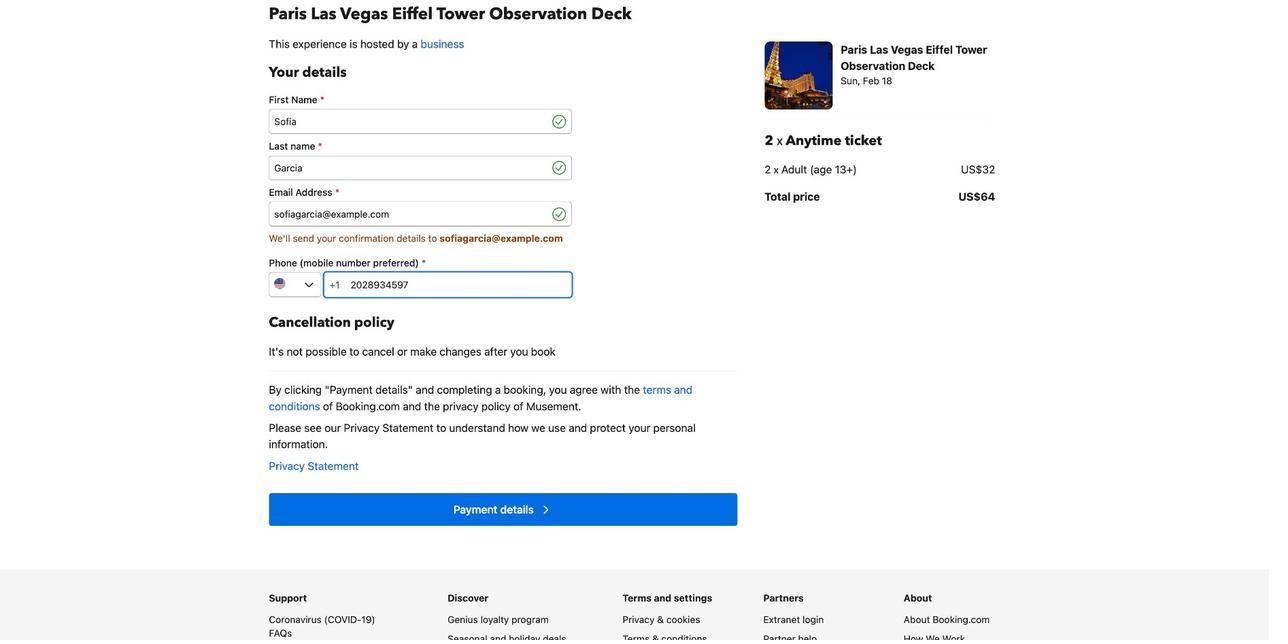 Task type: vqa. For each thing, say whether or not it's contained in the screenshot.
suites associated with TownePlace Suites by Marriott Miami Airport accepts these cards and reserves the right to temporarily hold an amount prior to arrival.
no



Task type: locate. For each thing, give the bounding box(es) containing it.
None email field
[[269, 202, 550, 226]]

None field
[[269, 109, 550, 134], [269, 156, 550, 180], [269, 109, 550, 134], [269, 156, 550, 180]]

Phone (mobile number preferred) telephone field
[[345, 273, 572, 297]]



